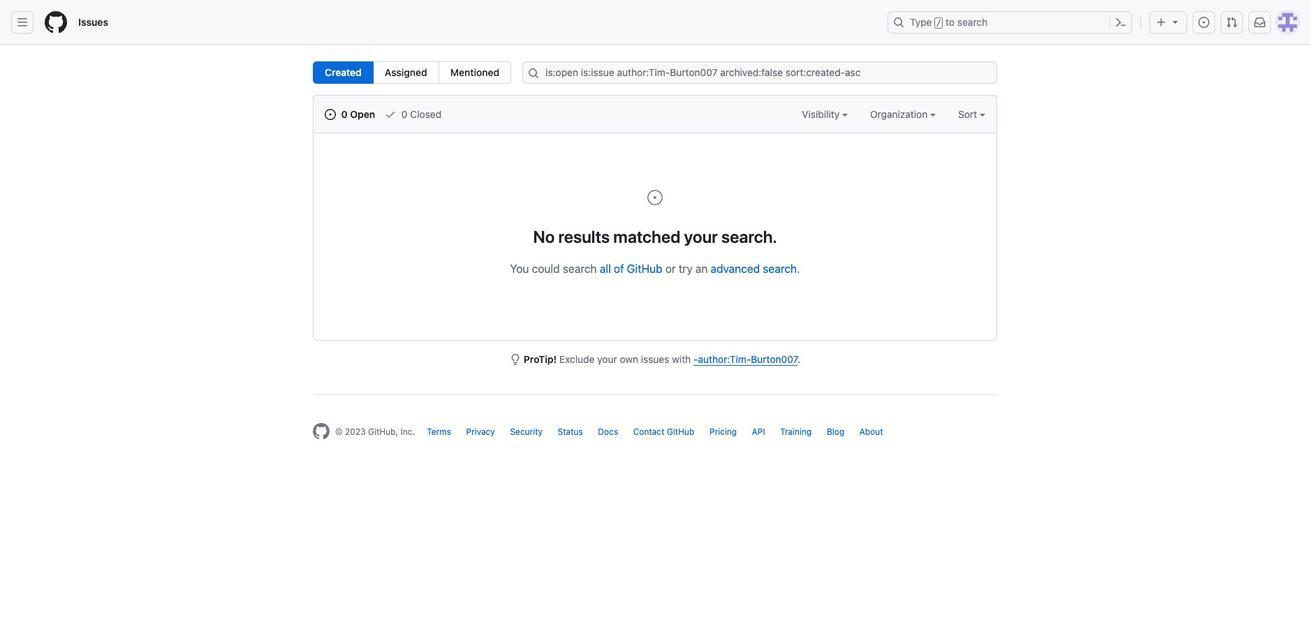 Task type: vqa. For each thing, say whether or not it's contained in the screenshot.
rightmost November
no



Task type: describe. For each thing, give the bounding box(es) containing it.
terms link
[[427, 427, 451, 437]]

issues element
[[313, 61, 512, 84]]

0 for open
[[341, 108, 348, 120]]

2 horizontal spatial search
[[958, 16, 988, 28]]

0 closed link
[[385, 107, 442, 122]]

1 horizontal spatial your
[[685, 227, 718, 247]]

could
[[532, 263, 560, 275]]

©
[[335, 427, 343, 437]]

docs
[[598, 427, 619, 437]]

of
[[614, 263, 624, 275]]

advanced
[[711, 263, 760, 275]]

pricing link
[[710, 427, 737, 437]]

0 horizontal spatial github
[[627, 263, 663, 275]]

you
[[510, 263, 529, 275]]

search image
[[528, 68, 540, 79]]

or
[[666, 263, 676, 275]]

sort button
[[959, 107, 986, 122]]

organization
[[871, 108, 931, 120]]

blog link
[[827, 427, 845, 437]]

status
[[558, 427, 583, 437]]

try
[[679, 263, 693, 275]]

0 open link
[[325, 107, 376, 122]]

about
[[860, 427, 884, 437]]

no
[[533, 227, 555, 247]]

own
[[620, 354, 639, 365]]

-
[[694, 354, 698, 365]]

command palette image
[[1116, 17, 1127, 28]]

light bulb image
[[510, 354, 521, 365]]

issues
[[78, 16, 108, 28]]

api
[[752, 427, 766, 437]]

mentioned
[[451, 66, 500, 78]]

1 horizontal spatial search
[[763, 263, 797, 275]]

pricing
[[710, 427, 737, 437]]

check image
[[385, 109, 396, 120]]

0 horizontal spatial search
[[563, 263, 597, 275]]

notifications image
[[1255, 17, 1266, 28]]

blog
[[827, 427, 845, 437]]

burton007
[[751, 354, 798, 365]]

all
[[600, 263, 611, 275]]

api link
[[752, 427, 766, 437]]

contact
[[634, 427, 665, 437]]

git pull request image
[[1227, 17, 1238, 28]]

contact github link
[[634, 427, 695, 437]]

assigned
[[385, 66, 428, 78]]

results
[[559, 227, 610, 247]]

1 vertical spatial .
[[798, 354, 801, 365]]

Search all issues text field
[[523, 61, 998, 84]]

0 for closed
[[402, 108, 408, 120]]

1 vertical spatial your
[[598, 354, 618, 365]]



Task type: locate. For each thing, give the bounding box(es) containing it.
about link
[[860, 427, 884, 437]]

github,
[[368, 427, 398, 437]]

an
[[696, 263, 708, 275]]

homepage image
[[313, 423, 330, 440]]

github right of
[[627, 263, 663, 275]]

your left the own
[[598, 354, 618, 365]]

to
[[946, 16, 955, 28]]

issue opened image inside 0 open link
[[325, 109, 336, 120]]

1 vertical spatial github
[[667, 427, 695, 437]]

1 0 from the left
[[341, 108, 348, 120]]

inc.
[[401, 427, 415, 437]]

issue opened image left 0 open
[[325, 109, 336, 120]]

training
[[781, 427, 812, 437]]

visibility button
[[802, 107, 848, 122]]

protip! exclude your own issues with -author:tim-burton007 .
[[524, 354, 801, 365]]

mentioned link
[[439, 61, 512, 84]]

your up an
[[685, 227, 718, 247]]

status link
[[558, 427, 583, 437]]

0 horizontal spatial 0
[[341, 108, 348, 120]]

protip!
[[524, 354, 557, 365]]

exclude
[[560, 354, 595, 365]]

Issues search field
[[523, 61, 998, 84]]

created
[[325, 66, 362, 78]]

search down search.
[[763, 263, 797, 275]]

matched
[[614, 227, 681, 247]]

issue opened image
[[325, 109, 336, 120], [647, 189, 664, 206]]

0 horizontal spatial your
[[598, 354, 618, 365]]

homepage image
[[45, 11, 67, 34]]

sort
[[959, 108, 978, 120]]

created link
[[313, 61, 374, 84]]

security
[[510, 427, 543, 437]]

all of github link
[[600, 263, 663, 275]]

issues
[[641, 354, 670, 365]]

0 vertical spatial issue opened image
[[325, 109, 336, 120]]

0
[[341, 108, 348, 120], [402, 108, 408, 120]]

advanced search link
[[711, 263, 797, 275]]

search.
[[722, 227, 778, 247]]

0 left open
[[341, 108, 348, 120]]

0 vertical spatial .
[[797, 263, 801, 275]]

you could search all of github or try an advanced search .
[[510, 263, 801, 275]]

security link
[[510, 427, 543, 437]]

search right 'to' at the right
[[958, 16, 988, 28]]

contact github
[[634, 427, 695, 437]]

0 vertical spatial your
[[685, 227, 718, 247]]

privacy
[[467, 427, 495, 437]]

privacy link
[[467, 427, 495, 437]]

search
[[958, 16, 988, 28], [563, 263, 597, 275], [763, 263, 797, 275]]

0 right check icon
[[402, 108, 408, 120]]

0 open
[[339, 108, 376, 120]]

2023
[[345, 427, 366, 437]]

1 horizontal spatial github
[[667, 427, 695, 437]]

1 vertical spatial issue opened image
[[647, 189, 664, 206]]

0 vertical spatial github
[[627, 263, 663, 275]]

0 closed
[[399, 108, 442, 120]]

0 inside 0 closed link
[[402, 108, 408, 120]]

closed
[[410, 108, 442, 120]]

terms
[[427, 427, 451, 437]]

with
[[672, 354, 691, 365]]

no results matched your search.
[[533, 227, 778, 247]]

training link
[[781, 427, 812, 437]]

issue opened image
[[1199, 17, 1210, 28]]

github right contact on the bottom of page
[[667, 427, 695, 437]]

2 0 from the left
[[402, 108, 408, 120]]

-author:tim-burton007 link
[[694, 354, 798, 365]]

search left all at the top left of the page
[[563, 263, 597, 275]]

1 horizontal spatial 0
[[402, 108, 408, 120]]

open
[[350, 108, 376, 120]]

author:tim-
[[698, 354, 751, 365]]

github
[[627, 263, 663, 275], [667, 427, 695, 437]]

/
[[937, 18, 942, 28]]

your
[[685, 227, 718, 247], [598, 354, 618, 365]]

.
[[797, 263, 801, 275], [798, 354, 801, 365]]

visibility
[[802, 108, 843, 120]]

type
[[911, 16, 933, 28]]

0 inside 0 open link
[[341, 108, 348, 120]]

issue opened image up no results matched your search.
[[647, 189, 664, 206]]

type / to search
[[911, 16, 988, 28]]

triangle down image
[[1171, 16, 1182, 27]]

plus image
[[1157, 17, 1168, 28]]

0 horizontal spatial issue opened image
[[325, 109, 336, 120]]

docs link
[[598, 427, 619, 437]]

assigned link
[[373, 61, 439, 84]]

1 horizontal spatial issue opened image
[[647, 189, 664, 206]]

organization button
[[871, 107, 936, 122]]

© 2023 github, inc.
[[335, 427, 415, 437]]



